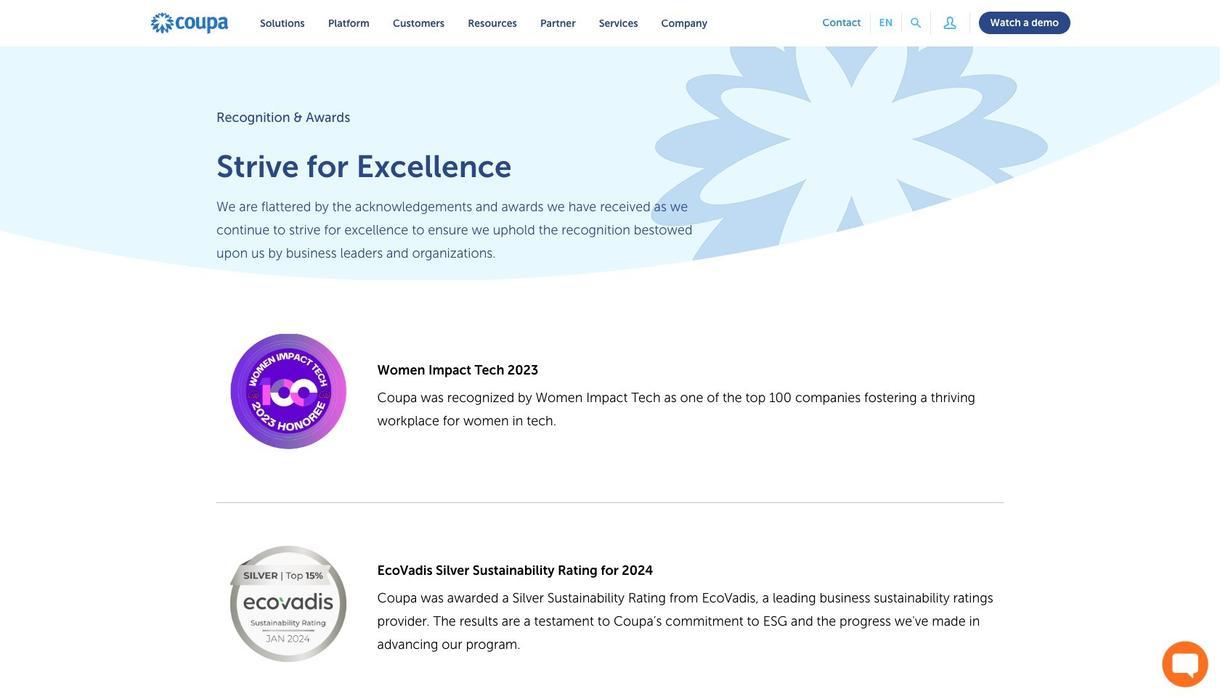 Task type: describe. For each thing, give the bounding box(es) containing it.
ecovadis coupa 2024 image
[[230, 546, 346, 662]]

women impact tech 2023 coupa image
[[230, 334, 346, 450]]

home image
[[150, 12, 230, 35]]

mag glass image
[[911, 18, 921, 28]]



Task type: locate. For each thing, give the bounding box(es) containing it.
platform_user_centric image
[[940, 12, 961, 33]]



